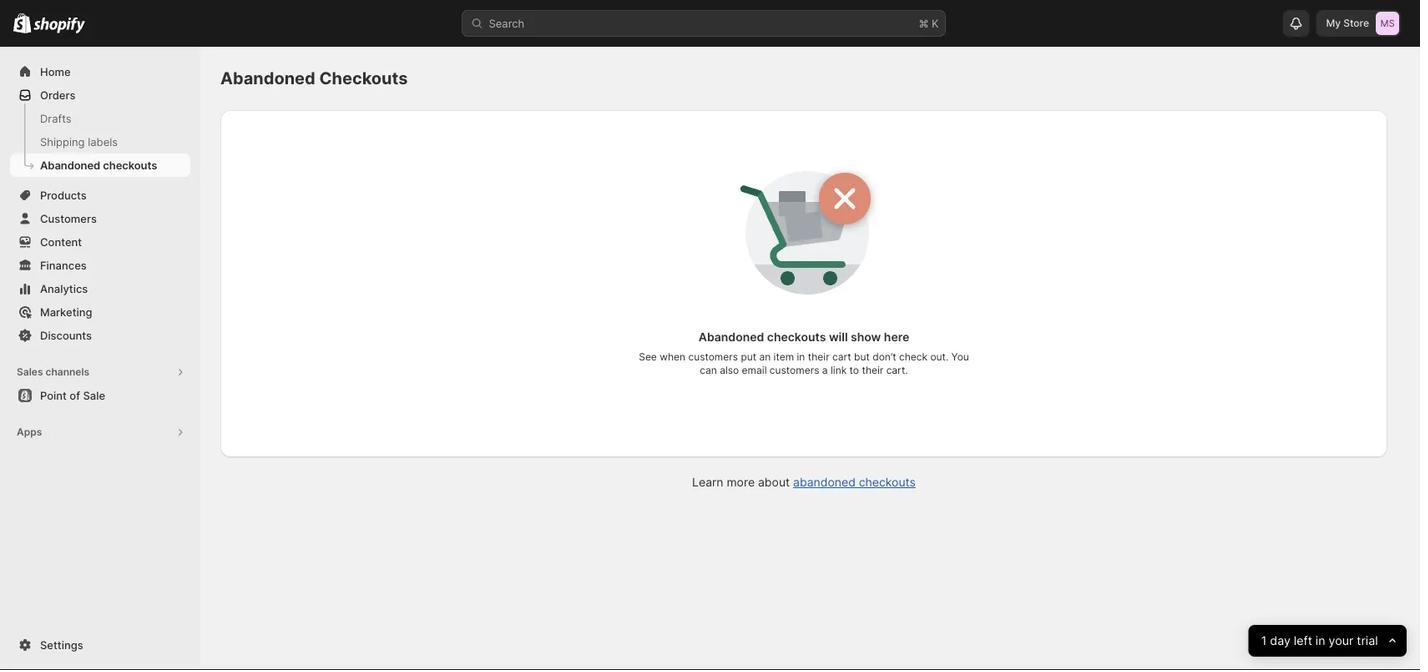 Task type: describe. For each thing, give the bounding box(es) containing it.
abandoned checkouts link
[[793, 475, 916, 490]]

discounts link
[[10, 324, 190, 347]]

my
[[1326, 17, 1341, 29]]

content
[[40, 235, 82, 248]]

your
[[1329, 634, 1354, 648]]

you
[[951, 351, 969, 363]]

products link
[[10, 184, 190, 207]]

more
[[727, 475, 755, 490]]

shipping labels link
[[10, 130, 190, 154]]

checkouts for abandoned checkouts will show here see when customers put an item in their cart but don't check out. you can also email customers a link to their cart.
[[767, 330, 826, 344]]

a
[[822, 364, 828, 377]]

abandoned inside the abandoned checkouts will show here see when customers put an item in their cart but don't check out. you can also email customers a link to their cart.
[[699, 330, 764, 344]]

sales channels
[[17, 366, 89, 378]]

finances
[[40, 259, 87, 272]]

2 vertical spatial checkouts
[[859, 475, 916, 490]]

shipping labels
[[40, 135, 118, 148]]

checkouts for abandoned checkouts
[[103, 159, 157, 172]]

learn
[[692, 475, 723, 490]]

marketing link
[[10, 301, 190, 324]]

1 day left in your trial button
[[1249, 625, 1407, 657]]

1 horizontal spatial their
[[862, 364, 883, 377]]

cart
[[832, 351, 851, 363]]

point
[[40, 389, 67, 402]]

1
[[1261, 634, 1267, 648]]

store
[[1343, 17, 1369, 29]]

drafts
[[40, 112, 71, 125]]

when
[[660, 351, 685, 363]]

link
[[831, 364, 847, 377]]

abandoned checkouts
[[220, 68, 408, 88]]

in inside the abandoned checkouts will show here see when customers put an item in their cart but don't check out. you can also email customers a link to their cart.
[[797, 351, 805, 363]]

cart.
[[886, 364, 908, 377]]

k
[[932, 17, 939, 30]]

abandoned checkouts link
[[10, 154, 190, 177]]

check
[[899, 351, 928, 363]]

sale
[[83, 389, 105, 402]]

don't
[[873, 351, 896, 363]]

shopify image
[[34, 17, 85, 34]]

see
[[639, 351, 657, 363]]

will
[[829, 330, 848, 344]]

settings link
[[10, 634, 190, 657]]

item
[[774, 351, 794, 363]]

checkouts
[[319, 68, 408, 88]]

left
[[1294, 634, 1312, 648]]

0 horizontal spatial customers
[[688, 351, 738, 363]]

to
[[849, 364, 859, 377]]

channels
[[45, 366, 89, 378]]

but
[[854, 351, 870, 363]]

sales channels button
[[10, 361, 190, 384]]

orders
[[40, 88, 76, 101]]

apps
[[17, 426, 42, 438]]

abandoned for abandoned checkouts
[[40, 159, 100, 172]]

of
[[70, 389, 80, 402]]

point of sale link
[[10, 384, 190, 407]]



Task type: locate. For each thing, give the bounding box(es) containing it.
customers
[[40, 212, 97, 225]]

0 horizontal spatial checkouts
[[103, 159, 157, 172]]

in inside dropdown button
[[1316, 634, 1326, 648]]

abandoned for abandoned checkouts
[[220, 68, 315, 88]]

1 day left in your trial
[[1261, 634, 1378, 648]]

also
[[720, 364, 739, 377]]

email
[[742, 364, 767, 377]]

customers link
[[10, 207, 190, 230]]

checkouts down the labels
[[103, 159, 157, 172]]

day
[[1270, 634, 1291, 648]]

an
[[759, 351, 771, 363]]

in right item
[[797, 351, 805, 363]]

abandoned
[[220, 68, 315, 88], [40, 159, 100, 172], [699, 330, 764, 344]]

can
[[700, 364, 717, 377]]

abandoned checkouts
[[40, 159, 157, 172]]

here
[[884, 330, 909, 344]]

1 vertical spatial customers
[[770, 364, 819, 377]]

0 vertical spatial abandoned
[[220, 68, 315, 88]]

2 horizontal spatial checkouts
[[859, 475, 916, 490]]

customers up can
[[688, 351, 738, 363]]

in
[[797, 351, 805, 363], [1316, 634, 1326, 648]]

orders link
[[10, 83, 190, 107]]

my store image
[[1376, 12, 1399, 35]]

customers down item
[[770, 364, 819, 377]]

⌘
[[919, 17, 929, 30]]

search
[[489, 17, 524, 30]]

1 vertical spatial abandoned
[[40, 159, 100, 172]]

2 vertical spatial abandoned
[[699, 330, 764, 344]]

about
[[758, 475, 790, 490]]

⌘ k
[[919, 17, 939, 30]]

put
[[741, 351, 756, 363]]

analytics link
[[10, 277, 190, 301]]

1 vertical spatial checkouts
[[767, 330, 826, 344]]

my store
[[1326, 17, 1369, 29]]

shipping
[[40, 135, 85, 148]]

their up a
[[808, 351, 830, 363]]

learn more about abandoned checkouts
[[692, 475, 916, 490]]

apps button
[[10, 421, 190, 444]]

2 horizontal spatial abandoned
[[699, 330, 764, 344]]

in right left
[[1316, 634, 1326, 648]]

checkouts
[[103, 159, 157, 172], [767, 330, 826, 344], [859, 475, 916, 490]]

1 horizontal spatial customers
[[770, 364, 819, 377]]

out.
[[930, 351, 949, 363]]

1 vertical spatial their
[[862, 364, 883, 377]]

checkouts up item
[[767, 330, 826, 344]]

finances link
[[10, 254, 190, 277]]

1 horizontal spatial abandoned
[[220, 68, 315, 88]]

0 vertical spatial customers
[[688, 351, 738, 363]]

abandoned
[[793, 475, 856, 490]]

trial
[[1357, 634, 1378, 648]]

their down but
[[862, 364, 883, 377]]

0 vertical spatial checkouts
[[103, 159, 157, 172]]

0 horizontal spatial their
[[808, 351, 830, 363]]

products
[[40, 189, 87, 202]]

checkouts inside the abandoned checkouts will show here see when customers put an item in their cart but don't check out. you can also email customers a link to their cart.
[[767, 330, 826, 344]]

1 horizontal spatial in
[[1316, 634, 1326, 648]]

1 horizontal spatial checkouts
[[767, 330, 826, 344]]

sales
[[17, 366, 43, 378]]

0 vertical spatial in
[[797, 351, 805, 363]]

point of sale
[[40, 389, 105, 402]]

analytics
[[40, 282, 88, 295]]

content link
[[10, 230, 190, 254]]

0 horizontal spatial abandoned
[[40, 159, 100, 172]]

checkouts right abandoned
[[859, 475, 916, 490]]

labels
[[88, 135, 118, 148]]

home link
[[10, 60, 190, 83]]

discounts
[[40, 329, 92, 342]]

show
[[851, 330, 881, 344]]

0 horizontal spatial in
[[797, 351, 805, 363]]

point of sale button
[[0, 384, 200, 407]]

marketing
[[40, 306, 92, 318]]

abandoned checkouts will show here see when customers put an item in their cart but don't check out. you can also email customers a link to their cart.
[[639, 330, 969, 377]]

0 vertical spatial their
[[808, 351, 830, 363]]

home
[[40, 65, 71, 78]]

shopify image
[[13, 13, 31, 33]]

settings
[[40, 639, 83, 652]]

drafts link
[[10, 107, 190, 130]]

customers
[[688, 351, 738, 363], [770, 364, 819, 377]]

their
[[808, 351, 830, 363], [862, 364, 883, 377]]

1 vertical spatial in
[[1316, 634, 1326, 648]]



Task type: vqa. For each thing, say whether or not it's contained in the screenshot.
Text Box
no



